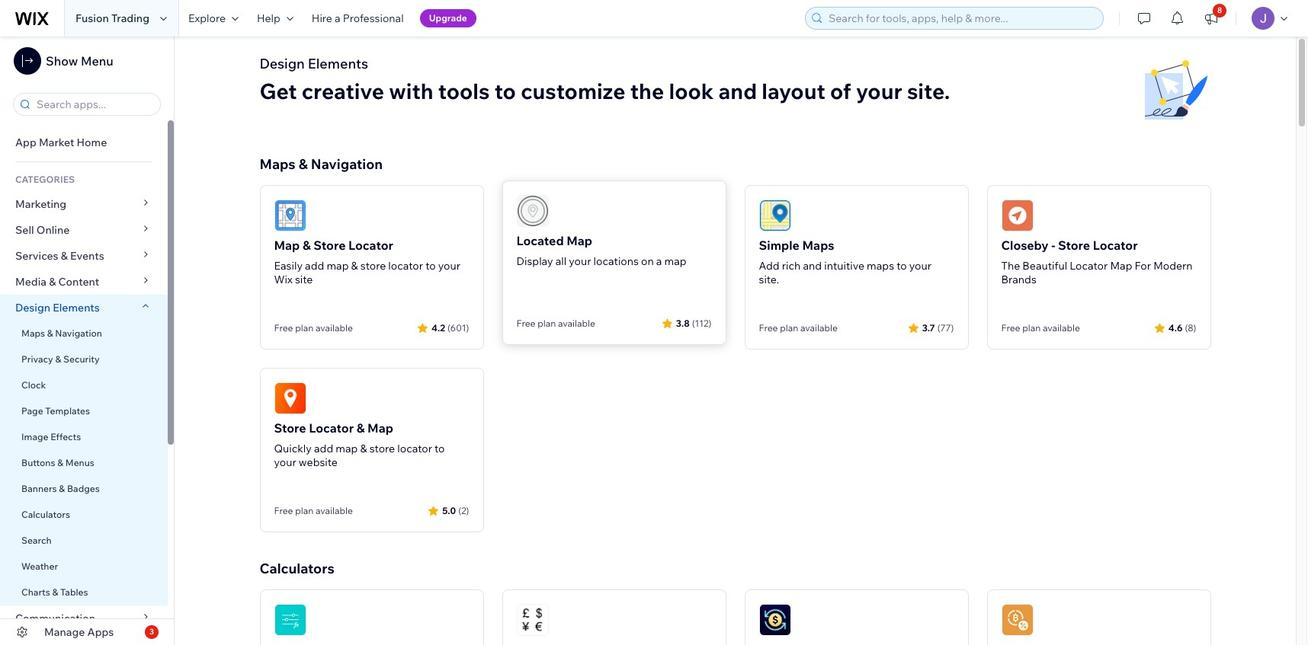 Task type: describe. For each thing, give the bounding box(es) containing it.
design elements
[[15, 301, 100, 315]]

map for map
[[336, 442, 358, 456]]

simple
[[759, 238, 800, 253]]

maps inside simple maps add rich and intuitive maps to your site.
[[802, 238, 834, 253]]

available for maps
[[800, 322, 838, 334]]

sell
[[15, 223, 34, 237]]

quickly
[[274, 442, 312, 456]]

intuitive
[[824, 259, 865, 273]]

store for store locator & map
[[370, 442, 395, 456]]

free plan available for map
[[517, 318, 595, 329]]

calculators link
[[0, 502, 168, 528]]

to inside the store locator & map quickly add map & store locator to your website
[[435, 442, 445, 456]]

add
[[759, 259, 780, 273]]

show
[[46, 53, 78, 69]]

locator for store locator & map
[[397, 442, 432, 456]]

services & events link
[[0, 243, 168, 269]]

weather
[[21, 561, 58, 573]]

manage
[[44, 626, 85, 640]]

clock link
[[0, 373, 168, 399]]

map & store locator logo image
[[274, 200, 306, 232]]

upgrade button
[[420, 9, 476, 27]]

store locator & map logo image
[[274, 383, 306, 415]]

to inside design elements get creative with tools to customize the look and layout of your site.
[[495, 78, 516, 104]]

free for located map
[[517, 318, 536, 329]]

located map display all your locations on a map
[[517, 233, 687, 268]]

communication link
[[0, 606, 168, 632]]

on
[[641, 255, 654, 268]]

1 horizontal spatial calculators
[[260, 560, 334, 578]]

search
[[21, 535, 52, 547]]

closeby
[[1001, 238, 1049, 253]]

site. inside design elements get creative with tools to customize the look and layout of your site.
[[907, 78, 950, 104]]

(8)
[[1185, 322, 1197, 334]]

show menu button
[[14, 47, 113, 75]]

charts & tables
[[21, 587, 88, 598]]

easily
[[274, 259, 303, 273]]

hire a professional link
[[303, 0, 413, 37]]

media & content
[[15, 275, 99, 289]]

locator inside the map & store locator easily add map & store locator to your wix site
[[348, 238, 393, 253]]

and inside design elements get creative with tools to customize the look and layout of your site.
[[719, 78, 757, 104]]

-
[[1052, 238, 1055, 253]]

tools
[[438, 78, 490, 104]]

rich
[[782, 259, 801, 273]]

free for store locator & map
[[274, 505, 293, 517]]

explore
[[188, 11, 226, 25]]

trading
[[111, 11, 149, 25]]

market
[[39, 136, 74, 149]]

wix
[[274, 273, 293, 287]]

to inside simple maps add rich and intuitive maps to your site.
[[897, 259, 907, 273]]

fusion
[[75, 11, 109, 25]]

home
[[77, 136, 107, 149]]

content
[[58, 275, 99, 289]]

app market home
[[15, 136, 107, 149]]

plan for simple
[[780, 322, 798, 334]]

professional
[[343, 11, 404, 25]]

your inside located map display all your locations on a map
[[569, 255, 591, 268]]

look
[[669, 78, 714, 104]]

calculators inside the 'sidebar' element
[[21, 509, 70, 521]]

buttons & menus
[[21, 457, 94, 469]]

with
[[389, 78, 433, 104]]

manage apps
[[44, 626, 114, 640]]

beautiful
[[1023, 259, 1067, 273]]

image
[[21, 432, 48, 443]]

your inside simple maps add rich and intuitive maps to your site.
[[909, 259, 932, 273]]

of
[[830, 78, 851, 104]]

fusion trading
[[75, 11, 149, 25]]

image effects link
[[0, 425, 168, 451]]

3.7 (77)
[[922, 322, 954, 334]]

tables
[[60, 587, 88, 598]]

1 horizontal spatial maps & navigation
[[260, 156, 383, 173]]

the
[[1001, 259, 1020, 273]]

hire a professional
[[312, 11, 404, 25]]

crypto: display live rates logo image
[[1001, 605, 1033, 637]]

(601)
[[447, 322, 469, 334]]

available for map
[[558, 318, 595, 329]]

salesdish currency converter logo image
[[759, 605, 791, 637]]

marketing
[[15, 197, 66, 211]]

free for map & store locator
[[274, 322, 293, 334]]

design for design elements
[[15, 301, 50, 315]]

locator inside the store locator & map quickly add map & store locator to your website
[[309, 421, 354, 436]]

plan for store
[[295, 505, 314, 517]]

plan for located
[[538, 318, 556, 329]]

privacy & security
[[21, 354, 100, 365]]

banners & badges
[[21, 483, 100, 495]]

locations
[[594, 255, 639, 268]]

image effects
[[21, 432, 81, 443]]

upgrade
[[429, 12, 467, 24]]

maps & navigation inside the 'sidebar' element
[[21, 328, 102, 339]]

design for design elements get creative with tools to customize the look and layout of your site.
[[260, 55, 305, 72]]

free for simple maps
[[759, 322, 778, 334]]

store locator & map quickly add map & store locator to your website
[[274, 421, 445, 470]]

badges
[[67, 483, 100, 495]]

free plan available for &
[[274, 322, 353, 334]]

creative
[[302, 78, 384, 104]]

3
[[149, 627, 154, 637]]

0 vertical spatial a
[[335, 11, 341, 25]]

get
[[260, 78, 297, 104]]

(2)
[[458, 505, 469, 517]]

clock
[[21, 380, 46, 391]]

to inside the map & store locator easily add map & store locator to your wix site
[[426, 259, 436, 273]]

simple maps add rich and intuitive maps to your site.
[[759, 238, 932, 287]]

charts
[[21, 587, 50, 598]]

app
[[15, 136, 36, 149]]

0 vertical spatial navigation
[[311, 156, 383, 173]]

& inside "link"
[[52, 587, 58, 598]]

app market home link
[[0, 130, 168, 156]]

search link
[[0, 528, 168, 554]]

display
[[517, 255, 553, 268]]

security
[[63, 354, 100, 365]]



Task type: vqa. For each thing, say whether or not it's contained in the screenshot.


Task type: locate. For each thing, give the bounding box(es) containing it.
map inside located map display all your locations on a map
[[567, 233, 592, 249]]

1 vertical spatial maps
[[802, 238, 834, 253]]

map right site
[[327, 259, 349, 273]]

0 vertical spatial design
[[260, 55, 305, 72]]

4.6 (8)
[[1169, 322, 1197, 334]]

1 vertical spatial add
[[314, 442, 333, 456]]

store right site
[[360, 259, 386, 273]]

services
[[15, 249, 58, 263]]

store right website
[[370, 442, 395, 456]]

media & content link
[[0, 269, 168, 295]]

0 horizontal spatial maps
[[21, 328, 45, 339]]

your inside the store locator & map quickly add map & store locator to your website
[[274, 456, 296, 470]]

website
[[299, 456, 338, 470]]

a right hire
[[335, 11, 341, 25]]

1 vertical spatial and
[[803, 259, 822, 273]]

add for &
[[305, 259, 324, 273]]

hire
[[312, 11, 332, 25]]

for
[[1135, 259, 1151, 273]]

charts & tables link
[[0, 580, 168, 606]]

(77)
[[938, 322, 954, 334]]

free plan available for maps
[[759, 322, 838, 334]]

calculator builder logo image
[[274, 605, 306, 637]]

1 vertical spatial a
[[656, 255, 662, 268]]

communication
[[15, 612, 98, 626]]

apps
[[87, 626, 114, 640]]

located
[[517, 233, 564, 249]]

map inside the store locator & map quickly add map & store locator to your website
[[336, 442, 358, 456]]

add inside the store locator & map quickly add map & store locator to your website
[[314, 442, 333, 456]]

free plan available down rich
[[759, 322, 838, 334]]

design elements link
[[0, 295, 168, 321]]

store for map & store locator
[[360, 259, 386, 273]]

8
[[1218, 5, 1222, 15]]

weather link
[[0, 554, 168, 580]]

site.
[[907, 78, 950, 104], [759, 273, 779, 287]]

5.0
[[442, 505, 456, 517]]

map
[[567, 233, 592, 249], [274, 238, 300, 253], [1110, 259, 1133, 273], [368, 421, 393, 436]]

design inside the 'sidebar' element
[[15, 301, 50, 315]]

map right quickly at the left bottom of page
[[336, 442, 358, 456]]

page
[[21, 406, 43, 417]]

available down all
[[558, 318, 595, 329]]

media
[[15, 275, 47, 289]]

your up 4.2 (601)
[[438, 259, 460, 273]]

available for &
[[316, 322, 353, 334]]

free plan available for -
[[1001, 322, 1080, 334]]

map & store locator easily add map & store locator to your wix site
[[274, 238, 460, 287]]

free plan available down site
[[274, 322, 353, 334]]

locator
[[388, 259, 423, 273], [397, 442, 432, 456]]

maps & navigation
[[260, 156, 383, 173], [21, 328, 102, 339]]

free for closeby - store locator
[[1001, 322, 1020, 334]]

privacy & security link
[[0, 347, 168, 373]]

brands
[[1001, 273, 1037, 287]]

marketing link
[[0, 191, 168, 217]]

2 horizontal spatial maps
[[802, 238, 834, 253]]

1 horizontal spatial and
[[803, 259, 822, 273]]

0 horizontal spatial calculators
[[21, 509, 70, 521]]

closeby - store locator logo image
[[1001, 200, 1033, 232]]

navigation inside the 'sidebar' element
[[55, 328, 102, 339]]

design elements get creative with tools to customize the look and layout of your site.
[[260, 55, 950, 104]]

site. inside simple maps add rich and intuitive maps to your site.
[[759, 273, 779, 287]]

available down the map & store locator easily add map & store locator to your wix site
[[316, 322, 353, 334]]

1 vertical spatial design
[[15, 301, 50, 315]]

site
[[295, 273, 313, 287]]

0 vertical spatial add
[[305, 259, 324, 273]]

page templates
[[21, 406, 92, 417]]

your right all
[[569, 255, 591, 268]]

add right quickly at the left bottom of page
[[314, 442, 333, 456]]

3.7
[[922, 322, 935, 334]]

0 horizontal spatial site.
[[759, 273, 779, 287]]

map inside closeby - store locator the beautiful locator map for modern brands
[[1110, 259, 1133, 273]]

free down add
[[759, 322, 778, 334]]

2 horizontal spatial store
[[1058, 238, 1090, 253]]

all
[[556, 255, 567, 268]]

add inside the map & store locator easily add map & store locator to your wix site
[[305, 259, 324, 273]]

and right look at the right of the page
[[719, 78, 757, 104]]

0 vertical spatial calculators
[[21, 509, 70, 521]]

to up "5.0" at the bottom left of page
[[435, 442, 445, 456]]

maps up intuitive
[[802, 238, 834, 253]]

your inside design elements get creative with tools to customize the look and layout of your site.
[[856, 78, 902, 104]]

locator inside the store locator & map quickly add map & store locator to your website
[[397, 442, 432, 456]]

your right 'maps'
[[909, 259, 932, 273]]

privacy
[[21, 354, 53, 365]]

plan down site
[[295, 322, 314, 334]]

free down display
[[517, 318, 536, 329]]

banners
[[21, 483, 57, 495]]

simple maps logo image
[[759, 200, 791, 232]]

0 horizontal spatial maps & navigation
[[21, 328, 102, 339]]

5.0 (2)
[[442, 505, 469, 517]]

(112)
[[692, 318, 712, 329]]

0 vertical spatial maps & navigation
[[260, 156, 383, 173]]

sidebar element
[[0, 37, 175, 646]]

available down website
[[316, 505, 353, 517]]

closeby - store locator the beautiful locator map for modern brands
[[1001, 238, 1193, 287]]

add right easily
[[305, 259, 324, 273]]

elements down content
[[53, 301, 100, 315]]

and right rich
[[803, 259, 822, 273]]

1 horizontal spatial store
[[314, 238, 346, 253]]

located map logo image
[[517, 195, 549, 227]]

map inside the store locator & map quickly add map & store locator to your website
[[368, 421, 393, 436]]

map right on
[[665, 255, 687, 268]]

maps & navigation up "map & store locator logo" on the top of page
[[260, 156, 383, 173]]

free plan available down website
[[274, 505, 353, 517]]

store inside the map & store locator easily add map & store locator to your wix site
[[314, 238, 346, 253]]

Search for tools, apps, help & more... field
[[824, 8, 1099, 29]]

your right the of
[[856, 78, 902, 104]]

1 horizontal spatial site.
[[907, 78, 950, 104]]

calculators
[[21, 509, 70, 521], [260, 560, 334, 578]]

locator for map & store locator
[[388, 259, 423, 273]]

store for -
[[1058, 238, 1090, 253]]

free
[[517, 318, 536, 329], [274, 322, 293, 334], [759, 322, 778, 334], [1001, 322, 1020, 334], [274, 505, 293, 517]]

and inside simple maps add rich and intuitive maps to your site.
[[803, 259, 822, 273]]

available
[[558, 318, 595, 329], [316, 322, 353, 334], [800, 322, 838, 334], [1043, 322, 1080, 334], [316, 505, 353, 517]]

free plan available down the brands
[[1001, 322, 1080, 334]]

effects
[[50, 432, 81, 443]]

plan for closeby
[[1023, 322, 1041, 334]]

page templates link
[[0, 399, 168, 425]]

store for &
[[314, 238, 346, 253]]

0 vertical spatial maps
[[260, 156, 296, 173]]

menus
[[65, 457, 94, 469]]

store inside the map & store locator easily add map & store locator to your wix site
[[360, 259, 386, 273]]

available for locator
[[316, 505, 353, 517]]

1 vertical spatial calculators
[[260, 560, 334, 578]]

1 vertical spatial navigation
[[55, 328, 102, 339]]

free down quickly at the left bottom of page
[[274, 505, 293, 517]]

elements up creative
[[308, 55, 368, 72]]

map for locator
[[327, 259, 349, 273]]

and
[[719, 78, 757, 104], [803, 259, 822, 273]]

to
[[495, 78, 516, 104], [426, 259, 436, 273], [897, 259, 907, 273], [435, 442, 445, 456]]

4.6
[[1169, 322, 1183, 334]]

1 vertical spatial site.
[[759, 273, 779, 287]]

sell online link
[[0, 217, 168, 243]]

the
[[630, 78, 664, 104]]

plan down website
[[295, 505, 314, 517]]

available for -
[[1043, 322, 1080, 334]]

1 vertical spatial maps & navigation
[[21, 328, 102, 339]]

navigation down creative
[[311, 156, 383, 173]]

0 horizontal spatial a
[[335, 11, 341, 25]]

maps up "map & store locator logo" on the top of page
[[260, 156, 296, 173]]

buttons
[[21, 457, 55, 469]]

8 button
[[1195, 0, 1228, 37]]

plan down rich
[[780, 322, 798, 334]]

maps
[[260, 156, 296, 173], [802, 238, 834, 253], [21, 328, 45, 339]]

maps up privacy
[[21, 328, 45, 339]]

free plan available for locator
[[274, 505, 353, 517]]

calculators up calculator builder logo
[[260, 560, 334, 578]]

store inside the store locator & map quickly add map & store locator to your website
[[370, 442, 395, 456]]

2 vertical spatial maps
[[21, 328, 45, 339]]

maps & navigation down "design elements"
[[21, 328, 102, 339]]

store inside the store locator & map quickly add map & store locator to your website
[[274, 421, 306, 436]]

0 vertical spatial site.
[[907, 78, 950, 104]]

design up get
[[260, 55, 305, 72]]

Search apps... field
[[32, 94, 156, 115]]

elements
[[308, 55, 368, 72], [53, 301, 100, 315]]

store
[[360, 259, 386, 273], [370, 442, 395, 456]]

0 vertical spatial elements
[[308, 55, 368, 72]]

events
[[70, 249, 104, 263]]

locator inside the map & store locator easily add map & store locator to your wix site
[[388, 259, 423, 273]]

your left website
[[274, 456, 296, 470]]

1 horizontal spatial navigation
[[311, 156, 383, 173]]

0 vertical spatial and
[[719, 78, 757, 104]]

map inside the map & store locator easily add map & store locator to your wix site
[[327, 259, 349, 273]]

add for locator
[[314, 442, 333, 456]]

1 horizontal spatial design
[[260, 55, 305, 72]]

0 vertical spatial locator
[[388, 259, 423, 273]]

currency converter logo image
[[517, 605, 549, 637]]

1 vertical spatial store
[[370, 442, 395, 456]]

3.8
[[676, 318, 690, 329]]

a
[[335, 11, 341, 25], [656, 255, 662, 268]]

design inside design elements get creative with tools to customize the look and layout of your site.
[[260, 55, 305, 72]]

navigation down design elements link
[[55, 328, 102, 339]]

to up 4.2
[[426, 259, 436, 273]]

a inside located map display all your locations on a map
[[656, 255, 662, 268]]

0 horizontal spatial store
[[274, 421, 306, 436]]

0 vertical spatial store
[[360, 259, 386, 273]]

plan down the brands
[[1023, 322, 1041, 334]]

customize
[[521, 78, 626, 104]]

calculators down banners
[[21, 509, 70, 521]]

show menu
[[46, 53, 113, 69]]

available down beautiful
[[1043, 322, 1080, 334]]

0 horizontal spatial design
[[15, 301, 50, 315]]

elements for design elements get creative with tools to customize the look and layout of your site.
[[308, 55, 368, 72]]

elements for design elements
[[53, 301, 100, 315]]

free plan available down all
[[517, 318, 595, 329]]

maps
[[867, 259, 894, 273]]

0 horizontal spatial and
[[719, 78, 757, 104]]

4.2 (601)
[[432, 322, 469, 334]]

0 horizontal spatial elements
[[53, 301, 100, 315]]

0 horizontal spatial navigation
[[55, 328, 102, 339]]

online
[[36, 223, 70, 237]]

elements inside the 'sidebar' element
[[53, 301, 100, 315]]

design
[[260, 55, 305, 72], [15, 301, 50, 315]]

elements inside design elements get creative with tools to customize the look and layout of your site.
[[308, 55, 368, 72]]

to right tools
[[495, 78, 516, 104]]

plan down display
[[538, 318, 556, 329]]

store inside closeby - store locator the beautiful locator map for modern brands
[[1058, 238, 1090, 253]]

available down intuitive
[[800, 322, 838, 334]]

1 horizontal spatial a
[[656, 255, 662, 268]]

1 vertical spatial locator
[[397, 442, 432, 456]]

1 horizontal spatial elements
[[308, 55, 368, 72]]

menu
[[81, 53, 113, 69]]

1 vertical spatial elements
[[53, 301, 100, 315]]

free plan available
[[517, 318, 595, 329], [274, 322, 353, 334], [759, 322, 838, 334], [1001, 322, 1080, 334], [274, 505, 353, 517]]

plan for map
[[295, 322, 314, 334]]

3.8 (112)
[[676, 318, 712, 329]]

1 horizontal spatial maps
[[260, 156, 296, 173]]

to right 'maps'
[[897, 259, 907, 273]]

design down media
[[15, 301, 50, 315]]

services & events
[[15, 249, 104, 263]]

4.2
[[432, 322, 445, 334]]

your inside the map & store locator easily add map & store locator to your wix site
[[438, 259, 460, 273]]

map inside the map & store locator easily add map & store locator to your wix site
[[274, 238, 300, 253]]

map inside located map display all your locations on a map
[[665, 255, 687, 268]]

templates
[[45, 406, 90, 417]]

maps inside the 'sidebar' element
[[21, 328, 45, 339]]

a right on
[[656, 255, 662, 268]]

free down the brands
[[1001, 322, 1020, 334]]

free down wix
[[274, 322, 293, 334]]



